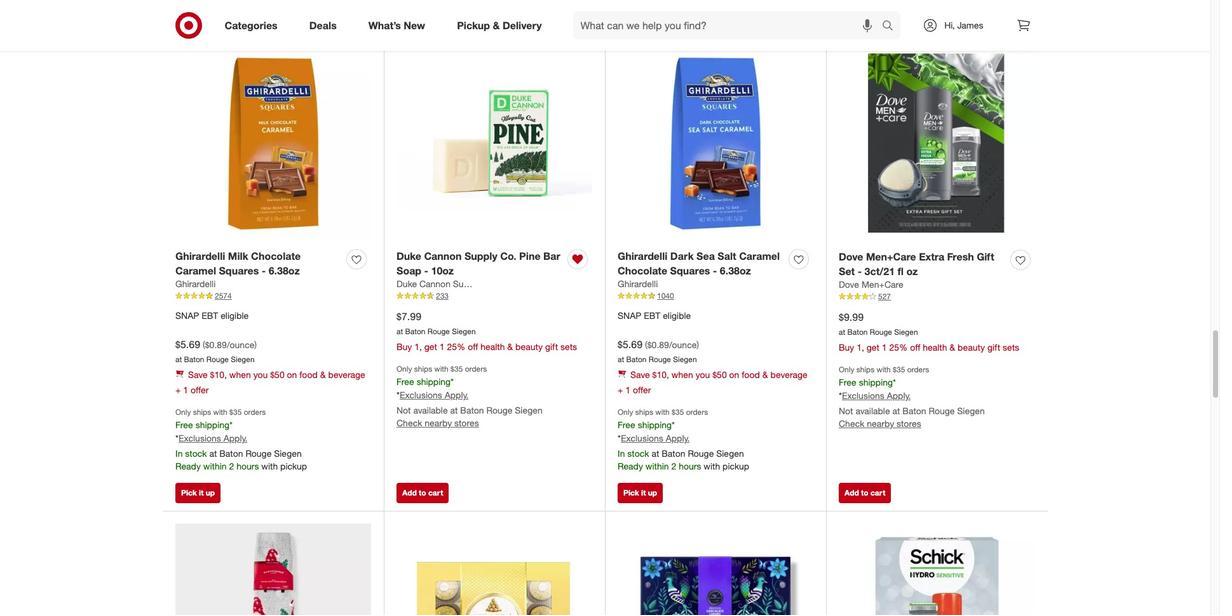 Task type: locate. For each thing, give the bounding box(es) containing it.
cannon
[[424, 250, 462, 262], [420, 279, 451, 290]]

1 horizontal spatial check
[[839, 418, 865, 429]]

0 horizontal spatial pick it up
[[181, 488, 215, 498]]

buy down $7.99
[[397, 342, 412, 352]]

25% inside $7.99 at baton rouge siegen buy 1, get 1 25% off health & beauty gift sets
[[447, 342, 466, 352]]

0 horizontal spatial add to cart button
[[397, 483, 449, 503]]

save $10, when you $50 on food & beverage for squares
[[631, 369, 808, 380]]

2 2 from the left
[[672, 461, 677, 472]]

1 horizontal spatial beauty
[[958, 342, 985, 353]]

shipping for -
[[859, 377, 893, 388]]

1 horizontal spatial (
[[645, 339, 648, 350]]

supply inside duke cannon supply co. link
[[453, 279, 481, 290]]

get
[[425, 342, 437, 352], [867, 342, 880, 353]]

get for $9.99
[[867, 342, 880, 353]]

cannon for duke cannon supply co.
[[420, 279, 451, 290]]

dove for dove men+care
[[839, 279, 859, 290]]

6.38oz up 2574 link
[[269, 264, 300, 277]]

$5.69 ( $0.89 /ounce ) at baton rouge siegen for -
[[175, 338, 257, 365]]

1 horizontal spatial stores
[[897, 418, 921, 429]]

1 eligible from the left
[[221, 310, 249, 321]]

1 vertical spatial co.
[[483, 279, 497, 290]]

to
[[419, 488, 426, 498], [861, 488, 869, 498]]

ebt for ghirardelli milk chocolate caramel squares - 6.38oz
[[202, 310, 218, 321]]

exclusions apply. button for squares
[[621, 432, 690, 445]]

1 stock from the left
[[185, 448, 207, 459]]

25% inside $9.99 at baton rouge siegen buy 1, get 1 25% off health & beauty gift sets
[[890, 342, 908, 353]]

orders for -
[[908, 365, 930, 375]]

new
[[404, 19, 425, 32]]

6.38oz
[[269, 264, 300, 277], [720, 264, 751, 277]]

1 horizontal spatial ghirardelli link
[[618, 278, 658, 291]]

1 snap ebt eligible from the left
[[175, 310, 249, 321]]

health
[[481, 342, 505, 352], [923, 342, 947, 353]]

1, inside $7.99 at baton rouge siegen buy 1, get 1 25% off health & beauty gift sets
[[415, 342, 422, 352]]

when for chocolate
[[672, 369, 693, 380]]

0 horizontal spatial cart
[[428, 488, 443, 498]]

exclusions
[[400, 390, 442, 401], [842, 390, 885, 401], [179, 433, 221, 444], [621, 433, 664, 444]]

ships for ghirardelli milk chocolate caramel squares - 6.38oz
[[193, 408, 211, 417]]

1 hours from the left
[[237, 461, 259, 472]]

0 vertical spatial duke
[[397, 250, 421, 262]]

6.38oz down salt
[[720, 264, 751, 277]]

caramel up 2574
[[175, 264, 216, 277]]

cannon up 10oz
[[424, 250, 462, 262]]

$5.69 ( $0.89 /ounce ) at baton rouge siegen down 1040
[[618, 338, 699, 365]]

1 within from the left
[[203, 461, 227, 472]]

buy
[[397, 342, 412, 352], [839, 342, 855, 353]]

( for ghirardelli dark sea salt caramel chocolate squares - 6.38oz
[[645, 339, 648, 350]]

$10, for -
[[210, 369, 227, 380]]

beauty inside $7.99 at baton rouge siegen buy 1, get 1 25% off health & beauty gift sets
[[516, 342, 543, 352]]

1 horizontal spatial buy
[[839, 342, 855, 353]]

/ounce down 1040
[[669, 339, 697, 350]]

$50
[[270, 369, 285, 380], [713, 369, 727, 380]]

ghirardelli left milk
[[175, 250, 225, 262]]

1 ebt from the left
[[202, 310, 218, 321]]

duke down soap
[[397, 279, 417, 290]]

2 /ounce from the left
[[669, 339, 697, 350]]

0 horizontal spatial $5.69 ( $0.89 /ounce ) at baton rouge siegen
[[175, 338, 257, 365]]

$7.99
[[397, 310, 421, 323]]

1 horizontal spatial add
[[845, 488, 859, 498]]

to for $7.99
[[419, 488, 426, 498]]

james
[[958, 20, 984, 31]]

2 ) from the left
[[697, 339, 699, 350]]

$5.69 ( $0.89 /ounce ) at baton rouge siegen down 2574
[[175, 338, 257, 365]]

0 vertical spatial supply
[[465, 250, 498, 262]]

oz
[[907, 265, 918, 278]]

1 pickup from the left
[[280, 461, 307, 472]]

pick it up button
[[175, 483, 221, 503], [618, 483, 663, 503]]

shipping
[[417, 377, 451, 387], [859, 377, 893, 388], [196, 420, 230, 431], [638, 420, 672, 431]]

free for ghirardelli dark sea salt caramel chocolate squares - 6.38oz
[[618, 420, 636, 431]]

co. up 233 "link"
[[483, 279, 497, 290]]

check for $9.99
[[839, 418, 865, 429]]

snap ebt eligible down 2574
[[175, 310, 249, 321]]

ghirardelli link for ghirardelli milk chocolate caramel squares - 6.38oz
[[175, 278, 216, 291]]

co. left pine
[[500, 250, 517, 262]]

beauty down 527 link
[[958, 342, 985, 353]]

co. for duke cannon supply co.
[[483, 279, 497, 290]]

1 2 from the left
[[229, 461, 234, 472]]

2 to from the left
[[861, 488, 869, 498]]

stock for ghirardelli dark sea salt caramel chocolate squares - 6.38oz
[[628, 448, 649, 459]]

1,
[[415, 342, 422, 352], [857, 342, 864, 353]]

+
[[175, 385, 181, 396], [618, 385, 623, 396]]

2 pick it up from the left
[[624, 488, 657, 498]]

0 horizontal spatial only ships with $35 orders free shipping * * exclusions apply. in stock at  baton rouge siegen ready within 2 hours with pickup
[[175, 408, 307, 472]]

within
[[203, 461, 227, 472], [646, 461, 669, 472]]

ghirardelli dark sea salt caramel chocolate squares - 6.38oz image
[[618, 46, 814, 242], [618, 46, 814, 242]]

ebt for ghirardelli dark sea salt caramel chocolate squares - 6.38oz
[[644, 310, 661, 321]]

0 horizontal spatial offer
[[191, 385, 209, 396]]

beauty inside $9.99 at baton rouge siegen buy 1, get 1 25% off health & beauty gift sets
[[958, 342, 985, 353]]

0 horizontal spatial beverage
[[328, 369, 365, 380]]

off inside $7.99 at baton rouge siegen buy 1, get 1 25% off health & beauty gift sets
[[468, 342, 478, 352]]

1 pick it up from the left
[[181, 488, 215, 498]]

1 horizontal spatial gift
[[988, 342, 1001, 353]]

2 cart from the left
[[871, 488, 886, 498]]

) down '1040' link
[[697, 339, 699, 350]]

m&s collection belgian chocolate luxury cookies - 13.4oz image
[[618, 524, 814, 615], [618, 524, 814, 615]]

1 horizontal spatial add to cart button
[[839, 483, 891, 503]]

exclusions apply. button for soap
[[400, 389, 469, 402]]

0 horizontal spatial 25%
[[447, 342, 466, 352]]

at inside $9.99 at baton rouge siegen buy 1, get 1 25% off health & beauty gift sets
[[839, 328, 846, 337]]

1 horizontal spatial check nearby stores button
[[839, 418, 921, 430]]

1 horizontal spatial pickup
[[723, 461, 749, 472]]

2 ghirardelli link from the left
[[618, 278, 658, 291]]

shipping for soap
[[417, 377, 451, 387]]

0 horizontal spatial hours
[[237, 461, 259, 472]]

-
[[262, 264, 266, 277], [424, 264, 429, 277], [713, 264, 717, 277], [858, 265, 862, 278]]

0 horizontal spatial up
[[206, 488, 215, 498]]

2 $5.69 ( $0.89 /ounce ) at baton rouge siegen from the left
[[618, 338, 699, 365]]

1 horizontal spatial chocolate
[[618, 264, 668, 277]]

2 food from the left
[[742, 369, 760, 380]]

off down 233 "link"
[[468, 342, 478, 352]]

nearby for $7.99
[[425, 418, 452, 429]]

dove men+care
[[839, 279, 904, 290]]

$0.89 for -
[[205, 339, 227, 350]]

/ounce for chocolate
[[669, 339, 697, 350]]

2 pick it up button from the left
[[618, 483, 663, 503]]

2 snap from the left
[[618, 310, 642, 321]]

2 6.38oz from the left
[[720, 264, 751, 277]]

1 horizontal spatial add to cart
[[845, 488, 886, 498]]

stock for ghirardelli milk chocolate caramel squares - 6.38oz
[[185, 448, 207, 459]]

it
[[199, 488, 204, 498], [641, 488, 646, 498]]

1 you from the left
[[253, 369, 268, 380]]

- inside duke cannon supply co. pine bar soap - 10oz
[[424, 264, 429, 277]]

snap ebt eligible for chocolate
[[618, 310, 691, 321]]

off down 527 link
[[910, 342, 921, 353]]

)
[[254, 339, 257, 350], [697, 339, 699, 350]]

2574 link
[[175, 291, 371, 302]]

sets
[[561, 342, 577, 352], [1003, 342, 1020, 353]]

cannon inside duke cannon supply co. pine bar soap - 10oz
[[424, 250, 462, 262]]

duke cannon supply co. pine bar soap - 10oz link
[[397, 249, 563, 278]]

1 ghirardelli link from the left
[[175, 278, 216, 291]]

1 in from the left
[[175, 448, 183, 459]]

25% down 527
[[890, 342, 908, 353]]

6.38oz inside ghirardelli milk chocolate caramel squares - 6.38oz
[[269, 264, 300, 277]]

0 horizontal spatial 6.38oz
[[269, 264, 300, 277]]

schick men's hydro system gift set includes 1 razor handle, 2 refills, 1 edge sensitive shave gel - 4ct image
[[839, 524, 1036, 615], [839, 524, 1036, 615]]

1 when from the left
[[229, 369, 251, 380]]

0 horizontal spatial stock
[[185, 448, 207, 459]]

add to cart button for $7.99
[[397, 483, 449, 503]]

buy for $7.99
[[397, 342, 412, 352]]

exclusions apply. button for -
[[842, 390, 911, 403]]

dove inside dove men+care extra fresh gift set - 3ct/21 fl oz
[[839, 250, 864, 263]]

2 pickup from the left
[[723, 461, 749, 472]]

1 vertical spatial supply
[[453, 279, 481, 290]]

hi, james
[[945, 20, 984, 31]]

cart for $7.99
[[428, 488, 443, 498]]

duke cannon supply co. pine bar soap - 10oz image
[[397, 46, 592, 242], [397, 46, 592, 242]]

1 horizontal spatial co.
[[500, 250, 517, 262]]

1 horizontal spatial caramel
[[739, 250, 780, 262]]

available for $7.99
[[413, 405, 448, 416]]

1 horizontal spatial save
[[631, 369, 650, 380]]

1040 link
[[618, 291, 814, 302]]

$5.69 ( $0.89 /ounce ) at baton rouge siegen
[[175, 338, 257, 365], [618, 338, 699, 365]]

sets inside $9.99 at baton rouge siegen buy 1, get 1 25% off health & beauty gift sets
[[1003, 342, 1020, 353]]

25% down 233
[[447, 342, 466, 352]]

duke
[[397, 250, 421, 262], [397, 279, 417, 290]]

- up 2574 link
[[262, 264, 266, 277]]

2 add to cart button from the left
[[839, 483, 891, 503]]

ghirardelli link up 2574
[[175, 278, 216, 291]]

1 horizontal spatial offer
[[633, 385, 651, 396]]

within for -
[[203, 461, 227, 472]]

dove up set
[[839, 250, 864, 263]]

free for duke cannon supply co. pine bar soap - 10oz
[[397, 377, 414, 387]]

hours
[[237, 461, 259, 472], [679, 461, 701, 472]]

cart
[[428, 488, 443, 498], [871, 488, 886, 498]]

with for -
[[877, 365, 891, 375]]

1, down $7.99
[[415, 342, 422, 352]]

1 horizontal spatial within
[[646, 461, 669, 472]]

ghirardelli up 2574
[[175, 279, 216, 290]]

1 horizontal spatial up
[[648, 488, 657, 498]]

1 + 1 offer from the left
[[175, 385, 209, 396]]

0 horizontal spatial add
[[402, 488, 417, 498]]

ready
[[175, 461, 201, 472], [618, 461, 643, 472]]

2 stock from the left
[[628, 448, 649, 459]]

not
[[397, 405, 411, 416], [839, 406, 853, 417]]

3ct/21
[[865, 265, 895, 278]]

off for $9.99
[[910, 342, 921, 353]]

1 horizontal spatial it
[[641, 488, 646, 498]]

squares inside ghirardelli dark sea salt caramel chocolate squares - 6.38oz
[[670, 264, 710, 277]]

siegen inside $9.99 at baton rouge siegen buy 1, get 1 25% off health & beauty gift sets
[[895, 328, 918, 337]]

2 it from the left
[[641, 488, 646, 498]]

cannon up 233
[[420, 279, 451, 290]]

eligible
[[221, 310, 249, 321], [663, 310, 691, 321]]

1 horizontal spatial beverage
[[771, 369, 808, 380]]

caramel inside ghirardelli dark sea salt caramel chocolate squares - 6.38oz
[[739, 250, 780, 262]]

1 save $10, when you $50 on food & beverage from the left
[[188, 369, 365, 380]]

ships
[[414, 364, 432, 374], [857, 365, 875, 375], [193, 408, 211, 417], [636, 408, 654, 417]]

2 + 1 offer from the left
[[618, 385, 651, 396]]

2
[[229, 461, 234, 472], [672, 461, 677, 472]]

add
[[402, 488, 417, 498], [845, 488, 859, 498]]

add for $7.99
[[402, 488, 417, 498]]

health down 233 "link"
[[481, 342, 505, 352]]

add to cart button for $9.99
[[839, 483, 891, 503]]

2 $50 from the left
[[713, 369, 727, 380]]

ebt down 2574
[[202, 310, 218, 321]]

check for $7.99
[[397, 418, 422, 429]]

$0.89 down 2574
[[205, 339, 227, 350]]

+ 1 offer for ghirardelli milk chocolate caramel squares - 6.38oz
[[175, 385, 209, 396]]

baton inside $7.99 at baton rouge siegen buy 1, get 1 25% off health & beauty gift sets
[[405, 327, 426, 337]]

0 horizontal spatial check nearby stores button
[[397, 417, 479, 430]]

1 ) from the left
[[254, 339, 257, 350]]

caramel
[[739, 250, 780, 262], [175, 264, 216, 277]]

at
[[397, 327, 403, 337], [839, 328, 846, 337], [175, 355, 182, 365], [618, 355, 624, 365], [450, 405, 458, 416], [893, 406, 900, 417], [209, 448, 217, 459], [652, 448, 659, 459]]

squares down milk
[[219, 264, 259, 277]]

1, for $9.99
[[857, 342, 864, 353]]

ghirardelli left 'dark'
[[618, 250, 668, 262]]

health down 527 link
[[923, 342, 947, 353]]

deals link
[[299, 11, 353, 39]]

1 horizontal spatial $5.69 ( $0.89 /ounce ) at baton rouge siegen
[[618, 338, 699, 365]]

1 horizontal spatial /ounce
[[669, 339, 697, 350]]

1 horizontal spatial ready
[[618, 461, 643, 472]]

1 horizontal spatial pick it up
[[624, 488, 657, 498]]

1 horizontal spatial only ships with $35 orders free shipping * * exclusions apply. not available at baton rouge siegen check nearby stores
[[839, 365, 985, 429]]

0 horizontal spatial squares
[[219, 264, 259, 277]]

0 horizontal spatial $50
[[270, 369, 285, 380]]

1 horizontal spatial only ships with $35 orders free shipping * * exclusions apply. in stock at  baton rouge siegen ready within 2 hours with pickup
[[618, 408, 749, 472]]

supply for duke cannon supply co. pine bar soap - 10oz
[[465, 250, 498, 262]]

2 ebt from the left
[[644, 310, 661, 321]]

2 add to cart from the left
[[845, 488, 886, 498]]

snap ebt eligible for -
[[175, 310, 249, 321]]

save $10, when you $50 on food & beverage for 6.38oz
[[188, 369, 365, 380]]

What can we help you find? suggestions appear below search field
[[573, 11, 886, 39]]

1 add to cart button from the left
[[397, 483, 449, 503]]

0 horizontal spatial 1,
[[415, 342, 422, 352]]

/ounce down 2574
[[227, 339, 254, 350]]

/ounce
[[227, 339, 254, 350], [669, 339, 697, 350]]

supply inside duke cannon supply co. pine bar soap - 10oz
[[465, 250, 498, 262]]

2 squares from the left
[[670, 264, 710, 277]]

1 dove from the top
[[839, 250, 864, 263]]

buy down $9.99
[[839, 342, 855, 353]]

0 horizontal spatial nearby
[[425, 418, 452, 429]]

(
[[203, 339, 205, 350], [645, 339, 648, 350]]

siegen inside $7.99 at baton rouge siegen buy 1, get 1 25% off health & beauty gift sets
[[452, 327, 476, 337]]

0 horizontal spatial on
[[287, 369, 297, 380]]

beauty for duke cannon supply co. pine bar soap - 10oz
[[516, 342, 543, 352]]

ships for ghirardelli dark sea salt caramel chocolate squares - 6.38oz
[[636, 408, 654, 417]]

1 horizontal spatial +
[[618, 385, 623, 396]]

only ships with $35 orders free shipping * * exclusions apply. not available at baton rouge siegen check nearby stores
[[397, 364, 543, 429], [839, 365, 985, 429]]

apply.
[[445, 390, 469, 401], [887, 390, 911, 401], [224, 433, 247, 444], [666, 433, 690, 444]]

1 horizontal spatial nearby
[[867, 418, 894, 429]]

1, inside $9.99 at baton rouge siegen buy 1, get 1 25% off health & beauty gift sets
[[857, 342, 864, 353]]

1 add from the left
[[402, 488, 417, 498]]

0 horizontal spatial off
[[468, 342, 478, 352]]

1 horizontal spatial $10,
[[653, 369, 669, 380]]

eligible down 1040
[[663, 310, 691, 321]]

when
[[229, 369, 251, 380], [672, 369, 693, 380]]

0 horizontal spatial )
[[254, 339, 257, 350]]

caramel right salt
[[739, 250, 780, 262]]

1 vertical spatial dove
[[839, 279, 859, 290]]

stock
[[185, 448, 207, 459], [628, 448, 649, 459]]

1 it from the left
[[199, 488, 204, 498]]

rouge inside $7.99 at baton rouge siegen buy 1, get 1 25% off health & beauty gift sets
[[428, 327, 450, 337]]

25% for $9.99
[[890, 342, 908, 353]]

1 $0.89 from the left
[[205, 339, 227, 350]]

1 pick from the left
[[181, 488, 197, 498]]

) for squares
[[697, 339, 699, 350]]

food for ghirardelli dark sea salt caramel chocolate squares - 6.38oz
[[742, 369, 760, 380]]

1 $5.69 from the left
[[175, 338, 200, 351]]

save
[[188, 369, 208, 380], [631, 369, 650, 380]]

1 beverage from the left
[[328, 369, 365, 380]]

get inside $7.99 at baton rouge siegen buy 1, get 1 25% off health & beauty gift sets
[[425, 342, 437, 352]]

*
[[451, 377, 454, 387], [893, 377, 896, 388], [397, 390, 400, 401], [839, 390, 842, 401], [230, 420, 233, 431], [672, 420, 675, 431], [175, 433, 179, 444], [618, 433, 621, 444]]

delivery
[[503, 19, 542, 32]]

men's gnome trucks cozy crew socks with gift card holder - wondershop™ gray 6-12 image
[[175, 524, 371, 615], [175, 524, 371, 615]]

233
[[436, 291, 449, 301]]

1 squares from the left
[[219, 264, 259, 277]]

squares down 'dark'
[[670, 264, 710, 277]]

2 eligible from the left
[[663, 310, 691, 321]]

1 $10, from the left
[[210, 369, 227, 380]]

offer for ghirardelli dark sea salt caramel chocolate squares - 6.38oz
[[633, 385, 651, 396]]

men+care up fl
[[866, 250, 917, 263]]

dove men+care extra fresh gift set - 3ct/21 fl oz image
[[839, 46, 1036, 242], [839, 46, 1036, 242]]

0 horizontal spatial caramel
[[175, 264, 216, 277]]

0 horizontal spatial pickup
[[280, 461, 307, 472]]

1 to from the left
[[419, 488, 426, 498]]

pick it up button for ghirardelli dark sea salt caramel chocolate squares - 6.38oz
[[618, 483, 663, 503]]

snap ebt eligible down 1040
[[618, 310, 691, 321]]

1 snap from the left
[[175, 310, 199, 321]]

$10,
[[210, 369, 227, 380], [653, 369, 669, 380]]

chocolate up 1040
[[618, 264, 668, 277]]

ghirardelli inside ghirardelli milk chocolate caramel squares - 6.38oz
[[175, 250, 225, 262]]

1 horizontal spatial sets
[[1003, 342, 1020, 353]]

men+care inside 'link'
[[862, 279, 904, 290]]

- left 10oz
[[424, 264, 429, 277]]

health inside $7.99 at baton rouge siegen buy 1, get 1 25% off health & beauty gift sets
[[481, 342, 505, 352]]

1 on from the left
[[287, 369, 297, 380]]

only ships with $35 orders free shipping * * exclusions apply. in stock at  baton rouge siegen ready within 2 hours with pickup for chocolate
[[618, 408, 749, 472]]

2 + from the left
[[618, 385, 623, 396]]

food
[[300, 369, 318, 380], [742, 369, 760, 380]]

1 add to cart from the left
[[402, 488, 443, 498]]

gift inside $7.99 at baton rouge siegen buy 1, get 1 25% off health & beauty gift sets
[[545, 342, 558, 352]]

get inside $9.99 at baton rouge siegen buy 1, get 1 25% off health & beauty gift sets
[[867, 342, 880, 353]]

- down sea
[[713, 264, 717, 277]]

1 /ounce from the left
[[227, 339, 254, 350]]

2 offer from the left
[[633, 385, 651, 396]]

with for squares
[[656, 408, 670, 417]]

beauty for dove men+care extra fresh gift set - 3ct/21 fl oz
[[958, 342, 985, 353]]

health inside $9.99 at baton rouge siegen buy 1, get 1 25% off health & beauty gift sets
[[923, 342, 947, 353]]

sets inside $7.99 at baton rouge siegen buy 1, get 1 25% off health & beauty gift sets
[[561, 342, 577, 352]]

dove inside 'link'
[[839, 279, 859, 290]]

nearby
[[425, 418, 452, 429], [867, 418, 894, 429]]

0 horizontal spatial eligible
[[221, 310, 249, 321]]

dove for dove men+care extra fresh gift set - 3ct/21 fl oz
[[839, 250, 864, 263]]

0 horizontal spatial check
[[397, 418, 422, 429]]

beauty down 233 "link"
[[516, 342, 543, 352]]

at inside $7.99 at baton rouge siegen buy 1, get 1 25% off health & beauty gift sets
[[397, 327, 403, 337]]

25%
[[447, 342, 466, 352], [890, 342, 908, 353]]

0 horizontal spatial get
[[425, 342, 437, 352]]

food for ghirardelli milk chocolate caramel squares - 6.38oz
[[300, 369, 318, 380]]

0 horizontal spatial chocolate
[[251, 250, 301, 262]]

2 within from the left
[[646, 461, 669, 472]]

soap
[[397, 264, 422, 277]]

2 only ships with $35 orders free shipping * * exclusions apply. in stock at  baton rouge siegen ready within 2 hours with pickup from the left
[[618, 408, 749, 472]]

1 $50 from the left
[[270, 369, 285, 380]]

1 duke from the top
[[397, 250, 421, 262]]

men+care inside dove men+care extra fresh gift set - 3ct/21 fl oz
[[866, 250, 917, 263]]

chocolate
[[251, 250, 301, 262], [618, 264, 668, 277]]

0 horizontal spatial to
[[419, 488, 426, 498]]

0 vertical spatial men+care
[[866, 250, 917, 263]]

off inside $9.99 at baton rouge siegen buy 1, get 1 25% off health & beauty gift sets
[[910, 342, 921, 353]]

0 horizontal spatial health
[[481, 342, 505, 352]]

1 save from the left
[[188, 369, 208, 380]]

duke cannon supply co.
[[397, 279, 497, 290]]

$0.89 down 1040
[[648, 339, 669, 350]]

you for 6.38oz
[[253, 369, 268, 380]]

fresh
[[947, 250, 974, 263]]

get down 233
[[425, 342, 437, 352]]

1 horizontal spatial $50
[[713, 369, 727, 380]]

1, down $9.99
[[857, 342, 864, 353]]

0 horizontal spatial /ounce
[[227, 339, 254, 350]]

add to cart
[[402, 488, 443, 498], [845, 488, 886, 498]]

1 vertical spatial duke
[[397, 279, 417, 290]]

1 offer from the left
[[191, 385, 209, 396]]

1 $5.69 ( $0.89 /ounce ) at baton rouge siegen from the left
[[175, 338, 257, 365]]

$5.69
[[175, 338, 200, 351], [618, 338, 643, 351]]

2 you from the left
[[696, 369, 710, 380]]

0 horizontal spatial co.
[[483, 279, 497, 290]]

1 horizontal spatial save $10, when you $50 on food & beverage
[[631, 369, 808, 380]]

2 $5.69 from the left
[[618, 338, 643, 351]]

2 snap ebt eligible from the left
[[618, 310, 691, 321]]

1 horizontal spatial + 1 offer
[[618, 385, 651, 396]]

1 vertical spatial chocolate
[[618, 264, 668, 277]]

co.
[[500, 250, 517, 262], [483, 279, 497, 290]]

duke for duke cannon supply co. pine bar soap - 10oz
[[397, 250, 421, 262]]

2 up from the left
[[648, 488, 657, 498]]

0 horizontal spatial + 1 offer
[[175, 385, 209, 396]]

pick for ghirardelli milk chocolate caramel squares - 6.38oz
[[181, 488, 197, 498]]

1 ( from the left
[[203, 339, 205, 350]]

dove down set
[[839, 279, 859, 290]]

offer
[[191, 385, 209, 396], [633, 385, 651, 396]]

2 beverage from the left
[[771, 369, 808, 380]]

get down 527
[[867, 342, 880, 353]]

0 horizontal spatial ghirardelli link
[[175, 278, 216, 291]]

2 $0.89 from the left
[[648, 339, 669, 350]]

1 horizontal spatial available
[[856, 406, 890, 417]]

2 hours from the left
[[679, 461, 701, 472]]

co. inside duke cannon supply co. pine bar soap - 10oz
[[500, 250, 517, 262]]

0 vertical spatial co.
[[500, 250, 517, 262]]

on
[[287, 369, 297, 380], [729, 369, 740, 380]]

2 save $10, when you $50 on food & beverage from the left
[[631, 369, 808, 380]]

0 horizontal spatial (
[[203, 339, 205, 350]]

in for ghirardelli milk chocolate caramel squares - 6.38oz
[[175, 448, 183, 459]]

exclusions apply. button for 6.38oz
[[179, 432, 247, 445]]

buy inside $7.99 at baton rouge siegen buy 1, get 1 25% off health & beauty gift sets
[[397, 342, 412, 352]]

pickup for 6.38oz
[[280, 461, 307, 472]]

2 ( from the left
[[645, 339, 648, 350]]

chocolate right milk
[[251, 250, 301, 262]]

2 add from the left
[[845, 488, 859, 498]]

in
[[175, 448, 183, 459], [618, 448, 625, 459]]

men+care up 527
[[862, 279, 904, 290]]

1 horizontal spatial in
[[618, 448, 625, 459]]

2 duke from the top
[[397, 279, 417, 290]]

2 dove from the top
[[839, 279, 859, 290]]

0 horizontal spatial gift
[[545, 342, 558, 352]]

supply up 233 "link"
[[465, 250, 498, 262]]

0 horizontal spatial $10,
[[210, 369, 227, 380]]

offer for ghirardelli milk chocolate caramel squares - 6.38oz
[[191, 385, 209, 396]]

1 + from the left
[[175, 385, 181, 396]]

1 only ships with $35 orders free shipping * * exclusions apply. in stock at  baton rouge siegen ready within 2 hours with pickup from the left
[[175, 408, 307, 472]]

only
[[397, 364, 412, 374], [839, 365, 855, 375], [175, 408, 191, 417], [618, 408, 633, 417]]

2 $10, from the left
[[653, 369, 669, 380]]

duke inside duke cannon supply co. pine bar soap - 10oz
[[397, 250, 421, 262]]

duke cannon supply co. pine bar soap - 10oz
[[397, 250, 561, 277]]

1 pick it up button from the left
[[175, 483, 221, 503]]

chocolate inside ghirardelli milk chocolate caramel squares - 6.38oz
[[251, 250, 301, 262]]

only ships with $35 orders free shipping * * exclusions apply. in stock at  baton rouge siegen ready within 2 hours with pickup
[[175, 408, 307, 472], [618, 408, 749, 472]]

1 ready from the left
[[175, 461, 201, 472]]

1 horizontal spatial snap ebt eligible
[[618, 310, 691, 321]]

) down 2574 link
[[254, 339, 257, 350]]

save for ghirardelli dark sea salt caramel chocolate squares - 6.38oz
[[631, 369, 650, 380]]

1 horizontal spatial you
[[696, 369, 710, 380]]

ebt down 1040
[[644, 310, 661, 321]]

duke for duke cannon supply co.
[[397, 279, 417, 290]]

add to cart button
[[397, 483, 449, 503], [839, 483, 891, 503]]

0 horizontal spatial only ships with $35 orders free shipping * * exclusions apply. not available at baton rouge siegen check nearby stores
[[397, 364, 543, 429]]

supply down duke cannon supply co. pine bar soap - 10oz
[[453, 279, 481, 290]]

gift inside $9.99 at baton rouge siegen buy 1, get 1 25% off health & beauty gift sets
[[988, 342, 1001, 353]]

sea
[[697, 250, 715, 262]]

1 food from the left
[[300, 369, 318, 380]]

1 horizontal spatial 2
[[672, 461, 677, 472]]

within for chocolate
[[646, 461, 669, 472]]

snap for ghirardelli milk chocolate caramel squares - 6.38oz
[[175, 310, 199, 321]]

2 pick from the left
[[624, 488, 639, 498]]

1 horizontal spatial health
[[923, 342, 947, 353]]

0 horizontal spatial sets
[[561, 342, 577, 352]]

eligible down 2574
[[221, 310, 249, 321]]

1 horizontal spatial pick it up button
[[618, 483, 663, 503]]

+ 1 offer
[[175, 385, 209, 396], [618, 385, 651, 396]]

health for $9.99
[[923, 342, 947, 353]]

pick it up
[[181, 488, 215, 498], [624, 488, 657, 498]]

1 horizontal spatial 6.38oz
[[720, 264, 751, 277]]

buy inside $9.99 at baton rouge siegen buy 1, get 1 25% off health & beauty gift sets
[[839, 342, 855, 353]]

0 vertical spatial cannon
[[424, 250, 462, 262]]

& inside $9.99 at baton rouge siegen buy 1, get 1 25% off health & beauty gift sets
[[950, 342, 956, 353]]

snap ebt eligible
[[175, 310, 249, 321], [618, 310, 691, 321]]

2 ready from the left
[[618, 461, 643, 472]]

1 vertical spatial cannon
[[420, 279, 451, 290]]

- right set
[[858, 265, 862, 278]]

- inside ghirardelli milk chocolate caramel squares - 6.38oz
[[262, 264, 266, 277]]

$10, for chocolate
[[653, 369, 669, 380]]

duke up soap
[[397, 250, 421, 262]]

2 save from the left
[[631, 369, 650, 380]]

0 horizontal spatial stores
[[455, 418, 479, 429]]

2 on from the left
[[729, 369, 740, 380]]

hours for chocolate
[[679, 461, 701, 472]]

up
[[206, 488, 215, 498], [648, 488, 657, 498]]

ghirardelli link up 1040
[[618, 278, 658, 291]]

0 horizontal spatial food
[[300, 369, 318, 380]]

$35
[[451, 364, 463, 374], [893, 365, 905, 375], [230, 408, 242, 417], [672, 408, 684, 417]]

ghirardelli milk chocolate caramel squares - 6.38oz image
[[175, 46, 371, 242], [175, 46, 371, 242]]

1 up from the left
[[206, 488, 215, 498]]

0 horizontal spatial save $10, when you $50 on food & beverage
[[188, 369, 365, 380]]

ferrero rocher fine hazelnut chocolates - 5.3oz/12ct image
[[397, 524, 592, 615], [397, 524, 592, 615]]

extra
[[919, 250, 945, 263]]

1 cart from the left
[[428, 488, 443, 498]]

exclusions apply. button
[[400, 389, 469, 402], [842, 390, 911, 403], [179, 432, 247, 445], [621, 432, 690, 445]]

1 horizontal spatial snap
[[618, 310, 642, 321]]

$9.99
[[839, 311, 864, 323]]

1 horizontal spatial cart
[[871, 488, 886, 498]]

check nearby stores button for $7.99
[[397, 417, 479, 430]]

1 vertical spatial men+care
[[862, 279, 904, 290]]

only ships with $35 orders free shipping * * exclusions apply. in stock at  baton rouge siegen ready within 2 hours with pickup for -
[[175, 408, 307, 472]]

rouge
[[428, 327, 450, 337], [870, 328, 892, 337], [206, 355, 229, 365], [649, 355, 671, 365], [487, 405, 513, 416], [929, 406, 955, 417], [246, 448, 272, 459], [688, 448, 714, 459]]

1 6.38oz from the left
[[269, 264, 300, 277]]

0 horizontal spatial snap
[[175, 310, 199, 321]]

1 horizontal spatial stock
[[628, 448, 649, 459]]

2 when from the left
[[672, 369, 693, 380]]

2 in from the left
[[618, 448, 625, 459]]

baton
[[405, 327, 426, 337], [848, 328, 868, 337], [184, 355, 204, 365], [626, 355, 647, 365], [460, 405, 484, 416], [903, 406, 927, 417], [219, 448, 243, 459], [662, 448, 686, 459]]

1 horizontal spatial not
[[839, 406, 853, 417]]



Task type: describe. For each thing, give the bounding box(es) containing it.
milk
[[228, 250, 248, 262]]

pick it up for ghirardelli milk chocolate caramel squares - 6.38oz
[[181, 488, 215, 498]]

pickup & delivery link
[[446, 11, 558, 39]]

cart for $9.99
[[871, 488, 886, 498]]

gift for dove men+care extra fresh gift set - 3ct/21 fl oz
[[988, 342, 1001, 353]]

$35 for -
[[893, 365, 905, 375]]

exclusions for duke cannon supply co. pine bar soap - 10oz
[[400, 390, 442, 401]]

10oz
[[431, 264, 454, 277]]

ships for dove men+care extra fresh gift set - 3ct/21 fl oz
[[857, 365, 875, 375]]

pickup & delivery
[[457, 19, 542, 32]]

in for ghirardelli dark sea salt caramel chocolate squares - 6.38oz
[[618, 448, 625, 459]]

search button
[[877, 11, 907, 42]]

$50 for 6.38oz
[[270, 369, 285, 380]]

salt
[[718, 250, 737, 262]]

beverage for ghirardelli dark sea salt caramel chocolate squares - 6.38oz
[[771, 369, 808, 380]]

exclusions for ghirardelli dark sea salt caramel chocolate squares - 6.38oz
[[621, 433, 664, 444]]

baton inside $9.99 at baton rouge siegen buy 1, get 1 25% off health & beauty gift sets
[[848, 328, 868, 337]]

only ships with $35 orders free shipping * * exclusions apply. not available at baton rouge siegen check nearby stores for $7.99
[[397, 364, 543, 429]]

exclusions for ghirardelli milk chocolate caramel squares - 6.38oz
[[179, 433, 221, 444]]

gift for duke cannon supply co. pine bar soap - 10oz
[[545, 342, 558, 352]]

only ships with $35 orders free shipping * * exclusions apply. not available at baton rouge siegen check nearby stores for $9.99
[[839, 365, 985, 429]]

orders for soap
[[465, 364, 487, 374]]

duke cannon supply co. link
[[397, 278, 497, 291]]

pine
[[519, 250, 541, 262]]

( for ghirardelli milk chocolate caramel squares - 6.38oz
[[203, 339, 205, 350]]

$35 for squares
[[672, 408, 684, 417]]

only for ghirardelli milk chocolate caramel squares - 6.38oz
[[175, 408, 191, 417]]

dove men+care link
[[839, 279, 904, 291]]

1 inside $9.99 at baton rouge siegen buy 1, get 1 25% off health & beauty gift sets
[[882, 342, 887, 353]]

- inside ghirardelli dark sea salt caramel chocolate squares - 6.38oz
[[713, 264, 717, 277]]

dove men+care extra fresh gift set - 3ct/21 fl oz link
[[839, 250, 1006, 279]]

free for ghirardelli milk chocolate caramel squares - 6.38oz
[[175, 420, 193, 431]]

ghirardelli dark sea salt caramel chocolate squares - 6.38oz link
[[618, 249, 784, 278]]

rouge inside $9.99 at baton rouge siegen buy 1, get 1 25% off health & beauty gift sets
[[870, 328, 892, 337]]

buy for $9.99
[[839, 342, 855, 353]]

dove men+care extra fresh gift set - 3ct/21 fl oz
[[839, 250, 995, 278]]

bar
[[543, 250, 561, 262]]

527 link
[[839, 291, 1036, 303]]

advertisement region
[[163, 0, 1048, 12]]

deals
[[309, 19, 337, 32]]

to for $9.99
[[861, 488, 869, 498]]

pick for ghirardelli dark sea salt caramel chocolate squares - 6.38oz
[[624, 488, 639, 498]]

ghirardelli dark sea salt caramel chocolate squares - 6.38oz
[[618, 250, 780, 277]]

caramel inside ghirardelli milk chocolate caramel squares - 6.38oz
[[175, 264, 216, 277]]

6.38oz inside ghirardelli dark sea salt caramel chocolate squares - 6.38oz
[[720, 264, 751, 277]]

set
[[839, 265, 855, 278]]

what's new link
[[358, 11, 441, 39]]

ghirardelli up 1040
[[618, 279, 658, 290]]

233 link
[[397, 291, 592, 302]]

search
[[877, 20, 907, 33]]

eligible for -
[[221, 310, 249, 321]]

categories
[[225, 19, 278, 32]]

- inside dove men+care extra fresh gift set - 3ct/21 fl oz
[[858, 265, 862, 278]]

1040
[[657, 291, 674, 301]]

1, for $7.99
[[415, 342, 422, 352]]

up for ghirardelli milk chocolate caramel squares - 6.38oz
[[206, 488, 215, 498]]

ghirardelli link for ghirardelli dark sea salt caramel chocolate squares - 6.38oz
[[618, 278, 658, 291]]

apply. for squares
[[666, 433, 690, 444]]

25% for $7.99
[[447, 342, 466, 352]]

$35 for soap
[[451, 364, 463, 374]]

sets for duke cannon supply co. pine bar soap - 10oz
[[561, 342, 577, 352]]

$5.69 for ghirardelli milk chocolate caramel squares - 6.38oz
[[175, 338, 200, 351]]

not for $9.99
[[839, 406, 853, 417]]

dark
[[671, 250, 694, 262]]

ready for ghirardelli milk chocolate caramel squares - 6.38oz
[[175, 461, 201, 472]]

it for ghirardelli dark sea salt caramel chocolate squares - 6.38oz
[[641, 488, 646, 498]]

what's new
[[369, 19, 425, 32]]

supply for duke cannon supply co.
[[453, 279, 481, 290]]

apply. for soap
[[445, 390, 469, 401]]

2 for -
[[229, 461, 234, 472]]

2574
[[215, 291, 232, 301]]

$0.89 for chocolate
[[648, 339, 669, 350]]

cannon for duke cannon supply co. pine bar soap - 10oz
[[424, 250, 462, 262]]

with for soap
[[435, 364, 449, 374]]

$50 for squares
[[713, 369, 727, 380]]

eligible for chocolate
[[663, 310, 691, 321]]

what's
[[369, 19, 401, 32]]

apply. for 6.38oz
[[224, 433, 247, 444]]

squares inside ghirardelli milk chocolate caramel squares - 6.38oz
[[219, 264, 259, 277]]

sponsored
[[1010, 13, 1048, 23]]

you for squares
[[696, 369, 710, 380]]

527
[[878, 292, 891, 302]]

$9.99 at baton rouge siegen buy 1, get 1 25% off health & beauty gift sets
[[839, 311, 1020, 353]]

pickup
[[457, 19, 490, 32]]

2 for chocolate
[[672, 461, 677, 472]]

ghirardelli milk chocolate caramel squares - 6.38oz link
[[175, 249, 341, 278]]

chocolate inside ghirardelli dark sea salt caramel chocolate squares - 6.38oz
[[618, 264, 668, 277]]

shipping for 6.38oz
[[196, 420, 230, 431]]

pickup for squares
[[723, 461, 749, 472]]

fl
[[898, 265, 904, 278]]

with for 6.38oz
[[213, 408, 227, 417]]

& inside $7.99 at baton rouge siegen buy 1, get 1 25% off health & beauty gift sets
[[507, 342, 513, 352]]

$5.69 for ghirardelli dark sea salt caramel chocolate squares - 6.38oz
[[618, 338, 643, 351]]

$35 for 6.38oz
[[230, 408, 242, 417]]

off for $7.99
[[468, 342, 478, 352]]

co. for duke cannon supply co. pine bar soap - 10oz
[[500, 250, 517, 262]]

$7.99 at baton rouge siegen buy 1, get 1 25% off health & beauty gift sets
[[397, 310, 577, 352]]

ghirardelli milk chocolate caramel squares - 6.38oz
[[175, 250, 301, 277]]

stores for $7.99
[[455, 418, 479, 429]]

hi,
[[945, 20, 955, 31]]

men+care for dove men+care
[[862, 279, 904, 290]]

orders for squares
[[686, 408, 708, 417]]

apply. for -
[[887, 390, 911, 401]]

$5.69 ( $0.89 /ounce ) at baton rouge siegen for chocolate
[[618, 338, 699, 365]]

ghirardelli inside ghirardelli dark sea salt caramel chocolate squares - 6.38oz
[[618, 250, 668, 262]]

hours for -
[[237, 461, 259, 472]]

+ for ghirardelli milk chocolate caramel squares - 6.38oz
[[175, 385, 181, 396]]

add for $9.99
[[845, 488, 859, 498]]

sets for dove men+care extra fresh gift set - 3ct/21 fl oz
[[1003, 342, 1020, 353]]

available for $9.99
[[856, 406, 890, 417]]

+ 1 offer for ghirardelli dark sea salt caramel chocolate squares - 6.38oz
[[618, 385, 651, 396]]

save for ghirardelli milk chocolate caramel squares - 6.38oz
[[188, 369, 208, 380]]

health for $7.99
[[481, 342, 505, 352]]

add to cart for $9.99
[[845, 488, 886, 498]]

categories link
[[214, 11, 294, 39]]

+ for ghirardelli dark sea salt caramel chocolate squares - 6.38oz
[[618, 385, 623, 396]]

/ounce for -
[[227, 339, 254, 350]]

1 inside $7.99 at baton rouge siegen buy 1, get 1 25% off health & beauty gift sets
[[440, 342, 445, 352]]

gift
[[977, 250, 995, 263]]

only for duke cannon supply co. pine bar soap - 10oz
[[397, 364, 412, 374]]



Task type: vqa. For each thing, say whether or not it's contained in the screenshot.
"item" to the top
no



